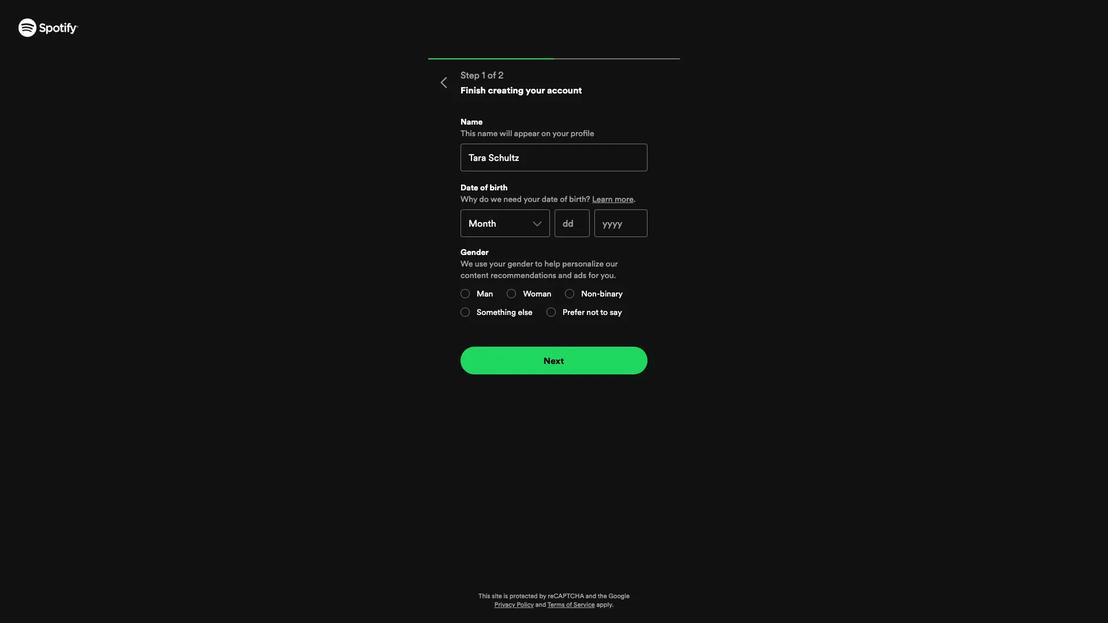 Task type: describe. For each thing, give the bounding box(es) containing it.
and for and
[[536, 601, 546, 610]]

of inside this site is protected by recaptcha and the google privacy policy and terms of service apply.
[[566, 601, 572, 610]]

option group containing gender
[[461, 247, 648, 329]]

2
[[498, 69, 504, 81]]

use
[[475, 258, 488, 270]]

privacy policy link
[[495, 601, 534, 610]]

step
[[461, 69, 480, 81]]

google
[[609, 592, 630, 601]]

date
[[461, 182, 478, 193]]

say
[[610, 307, 622, 318]]

you.
[[601, 270, 616, 281]]

by
[[540, 592, 546, 601]]

man
[[477, 288, 493, 300]]

we
[[491, 193, 502, 205]]

this inside name this name will appear on your profile
[[461, 128, 476, 139]]

this inside this site is protected by recaptcha and the google privacy policy and terms of service apply.
[[479, 592, 490, 601]]

apply.
[[597, 601, 614, 610]]

finish
[[461, 84, 486, 96]]

the
[[598, 592, 607, 601]]

name this name will appear on your profile
[[461, 116, 594, 139]]

non-binary
[[582, 288, 623, 300]]

else
[[518, 307, 533, 318]]

binary
[[600, 288, 623, 300]]

service
[[574, 601, 595, 610]]

step 1 of 2 finish creating your account
[[461, 69, 582, 96]]

on
[[542, 128, 551, 139]]

spotify image
[[18, 18, 79, 37]]

gender we use your gender to help personalize our content recommendations and ads for you.
[[461, 247, 618, 281]]

Name text field
[[461, 144, 648, 171]]

of inside step 1 of 2 finish creating your account
[[488, 69, 496, 81]]

creating
[[488, 84, 524, 96]]

account
[[547, 84, 582, 96]]

to inside gender we use your gender to help personalize our content recommendations and ads for you.
[[535, 258, 543, 270]]

1 vertical spatial to
[[601, 307, 608, 318]]

profile
[[571, 128, 594, 139]]

of right date
[[480, 182, 488, 193]]

date
[[542, 193, 558, 205]]

ads
[[574, 270, 587, 281]]

help
[[545, 258, 560, 270]]

protected
[[510, 592, 538, 601]]

your inside date of birth why do we need your date of birth? learn more .
[[524, 193, 540, 205]]

non-
[[582, 288, 600, 300]]

content
[[461, 270, 489, 281]]

.
[[634, 193, 636, 205]]

of right the date in the top of the page
[[560, 193, 567, 205]]

more
[[615, 193, 634, 205]]

1
[[482, 69, 485, 81]]

something
[[477, 307, 516, 318]]



Task type: locate. For each thing, give the bounding box(es) containing it.
0 vertical spatial to
[[535, 258, 543, 270]]

0 horizontal spatial to
[[535, 258, 543, 270]]

and left "ads" in the right of the page
[[559, 270, 572, 281]]

your left the date in the top of the page
[[524, 193, 540, 205]]

0 horizontal spatial this
[[461, 128, 476, 139]]

privacy
[[495, 601, 515, 610]]

of right 1
[[488, 69, 496, 81]]

why
[[461, 193, 477, 205]]

learn
[[593, 193, 613, 205]]

this left name
[[461, 128, 476, 139]]

something else
[[477, 307, 533, 318]]

your right use
[[490, 258, 506, 270]]

your
[[526, 84, 545, 96], [553, 128, 569, 139], [524, 193, 540, 205], [490, 258, 506, 270]]

0 vertical spatial this
[[461, 128, 476, 139]]

date of birth why do we need your date of birth? learn more .
[[461, 182, 636, 205]]

need
[[504, 193, 522, 205]]

learn more link
[[593, 193, 634, 205]]

we
[[461, 258, 473, 270]]

1 horizontal spatial and
[[559, 270, 572, 281]]

do
[[480, 193, 489, 205]]

your inside gender we use your gender to help personalize our content recommendations and ads for you.
[[490, 258, 506, 270]]

birth?
[[569, 193, 590, 205]]

woman
[[523, 288, 552, 300]]

1 horizontal spatial this
[[479, 592, 490, 601]]

personalize
[[562, 258, 604, 270]]

this
[[461, 128, 476, 139], [479, 592, 490, 601]]

prefer not to say
[[563, 307, 622, 318]]

your inside step 1 of 2 finish creating your account
[[526, 84, 545, 96]]

2 horizontal spatial and
[[586, 592, 597, 601]]

your left account
[[526, 84, 545, 96]]

is
[[504, 592, 508, 601]]

and inside gender we use your gender to help personalize our content recommendations and ads for you.
[[559, 270, 572, 281]]

your right on
[[553, 128, 569, 139]]

next button
[[461, 347, 648, 375]]

to right not
[[601, 307, 608, 318]]

recaptcha
[[548, 592, 584, 601]]

prefer
[[563, 307, 585, 318]]

1 horizontal spatial to
[[601, 307, 608, 318]]

and
[[559, 270, 572, 281], [586, 592, 597, 601], [536, 601, 546, 610]]

and for help
[[559, 270, 572, 281]]

our
[[606, 258, 618, 270]]

name
[[461, 116, 483, 128]]

next
[[544, 355, 565, 367]]

gender
[[508, 258, 533, 270]]

1 vertical spatial this
[[479, 592, 490, 601]]

terms of service link
[[548, 601, 595, 610]]

site
[[492, 592, 502, 601]]

policy
[[517, 601, 534, 610]]

will
[[500, 128, 512, 139]]

name
[[478, 128, 498, 139]]

recommendations
[[491, 270, 557, 281]]

of right terms
[[566, 601, 572, 610]]

to left help
[[535, 258, 543, 270]]

not
[[587, 307, 599, 318]]

appear
[[514, 128, 540, 139]]

and left terms
[[536, 601, 546, 610]]

terms
[[548, 601, 565, 610]]

this site is protected by recaptcha and the google privacy policy and terms of service apply.
[[479, 592, 630, 610]]

for
[[589, 270, 599, 281]]

option group
[[461, 247, 648, 329]]

0 horizontal spatial and
[[536, 601, 546, 610]]

gender
[[461, 247, 489, 258]]

of
[[488, 69, 496, 81], [480, 182, 488, 193], [560, 193, 567, 205], [566, 601, 572, 610]]

this left site
[[479, 592, 490, 601]]

to
[[535, 258, 543, 270], [601, 307, 608, 318]]

your inside name this name will appear on your profile
[[553, 128, 569, 139]]

birth
[[490, 182, 508, 193]]

and left the
[[586, 592, 597, 601]]



Task type: vqa. For each thing, say whether or not it's contained in the screenshot.
NEED
yes



